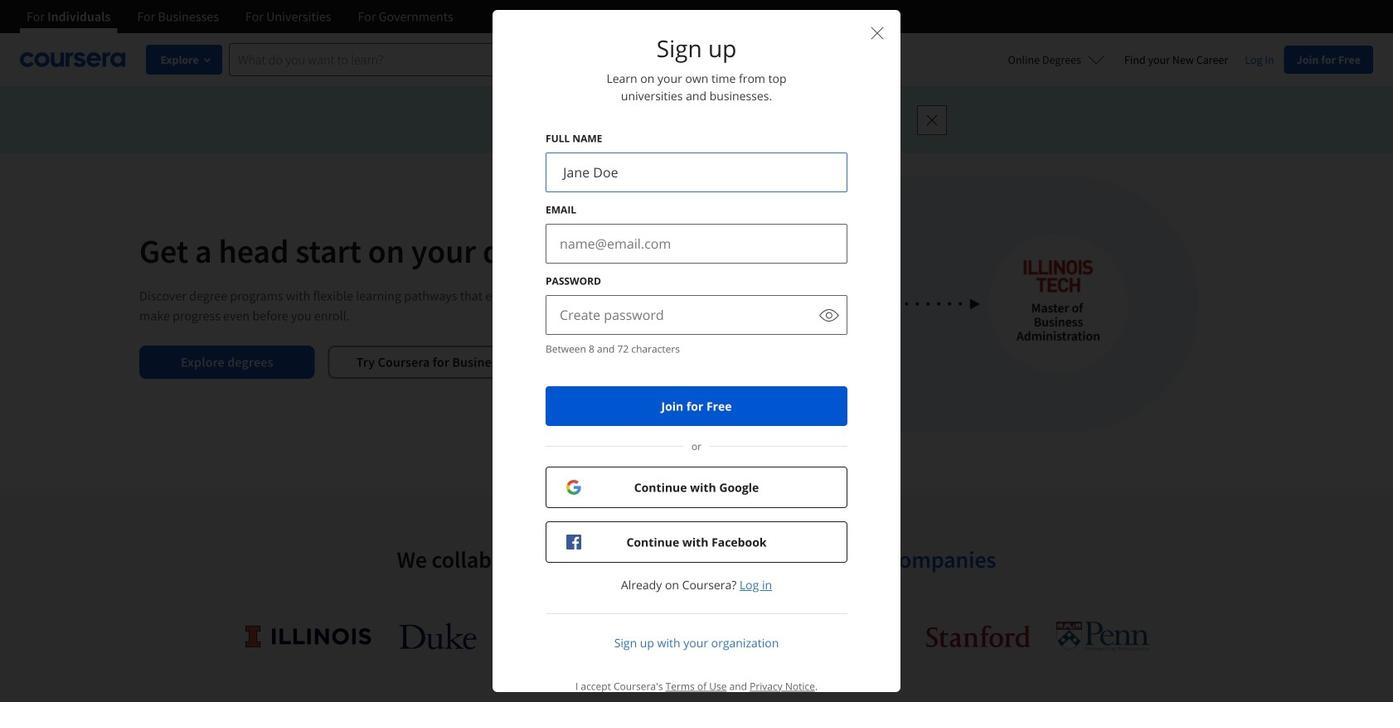 Task type: vqa. For each thing, say whether or not it's contained in the screenshot.
Show notifications icon
no



Task type: locate. For each thing, give the bounding box(es) containing it.
university of pennsylvania image
[[1057, 621, 1150, 652]]

alert
[[0, 87, 1394, 153]]

close modal image
[[868, 23, 888, 43], [872, 27, 884, 39]]

ibm image
[[687, 621, 764, 652]]

None search field
[[229, 43, 638, 76]]

banner navigation
[[13, 0, 467, 33]]

stanford university image
[[927, 626, 1031, 648]]

coursera image
[[20, 46, 125, 73]]



Task type: describe. For each thing, give the bounding box(es) containing it.
name@email.com email field
[[547, 225, 847, 263]]

duke university image
[[400, 624, 477, 650]]

Enter your full name text field
[[547, 153, 847, 192]]

your password is hidden image
[[820, 306, 840, 326]]

Create password password field
[[547, 296, 813, 334]]

university of michigan image
[[618, 614, 661, 660]]

authentication modal dialog
[[493, 10, 901, 703]]

university of illinois at urbana-champaign image
[[244, 624, 374, 650]]



